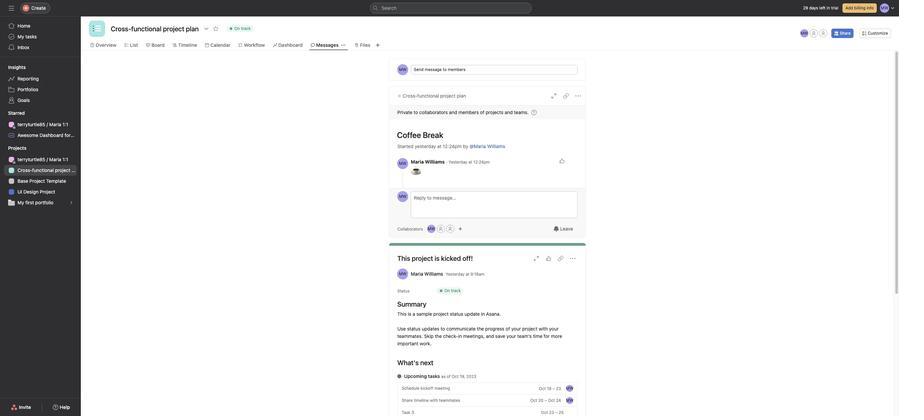 Task type: describe. For each thing, give the bounding box(es) containing it.
workflow link
[[239, 41, 265, 49]]

mw right oct 19 – 23
[[566, 386, 574, 391]]

terryturtle85 / maria 1:1 link for dashboard
[[4, 119, 77, 130]]

1 horizontal spatial dashboard
[[278, 42, 303, 48]]

0 horizontal spatial and
[[449, 109, 457, 115]]

invite button
[[6, 401, 35, 414]]

progress
[[485, 326, 504, 332]]

for inside use status updates to communicate the progress of your project with your teammates. skip the check-in meetings, and save your team's time for more important work.
[[544, 333, 550, 339]]

– for 25
[[555, 410, 558, 415]]

2 horizontal spatial and
[[505, 109, 513, 115]]

2 horizontal spatial in
[[827, 5, 830, 10]]

@maria
[[470, 143, 486, 149]]

0 vertical spatial status
[[450, 311, 463, 317]]

collaborators
[[419, 109, 448, 115]]

see details, my first portfolio image
[[69, 201, 73, 205]]

home
[[18, 23, 30, 29]]

0 horizontal spatial the
[[435, 333, 442, 339]]

communicate
[[446, 326, 476, 332]]

maria williams · yesterday at 12:24pm
[[411, 159, 490, 165]]

board
[[151, 42, 165, 48]]

home link
[[4, 21, 77, 31]]

9:18am
[[471, 272, 485, 277]]

messages link
[[311, 41, 339, 49]]

terryturtle85 / maria 1:1 for functional
[[18, 157, 68, 162]]

add billing info
[[846, 5, 874, 10]]

insights
[[8, 64, 26, 70]]

0 horizontal spatial 0 likes. click to like this task image
[[546, 256, 551, 261]]

mw left ☕ image
[[399, 161, 407, 166]]

started yesterday at 12:24pm by @maria williams
[[397, 143, 505, 149]]

oct 23 – 25
[[541, 410, 564, 415]]

this project is kicked off!
[[397, 255, 473, 262]]

3
[[412, 410, 414, 415]]

upcoming tasks
[[404, 374, 440, 379]]

customize button
[[860, 29, 891, 38]]

project up template
[[55, 167, 70, 173]]

oct left 24
[[548, 398, 555, 403]]

kicked
[[441, 255, 461, 262]]

calendar
[[210, 42, 231, 48]]

left
[[819, 5, 826, 10]]

this for this project is kicked off!
[[397, 255, 410, 262]]

cross-functional project plan inside projects element
[[18, 167, 81, 173]]

list image
[[93, 25, 101, 33]]

this for this is a sample project status update in asana.
[[397, 311, 407, 317]]

@maria williams link
[[470, 143, 505, 149]]

timeline link
[[173, 41, 197, 49]]

/ for functional
[[47, 157, 48, 162]]

base project template
[[18, 178, 66, 184]]

mw right 24
[[566, 398, 574, 403]]

0 horizontal spatial with
[[430, 398, 438, 403]]

help button
[[49, 401, 74, 414]]

1 horizontal spatial track
[[451, 288, 461, 293]]

kickoff
[[421, 386, 434, 391]]

portfolio
[[35, 200, 53, 205]]

mw button down the 29
[[800, 29, 809, 37]]

0 vertical spatial 0 likes. click to like this task image
[[559, 158, 565, 164]]

1 horizontal spatial is
[[435, 255, 440, 262]]

ui design project link
[[4, 187, 77, 197]]

list link
[[125, 41, 138, 49]]

your right save
[[507, 333, 516, 339]]

summary
[[397, 300, 427, 308]]

starred
[[8, 110, 25, 116]]

private
[[397, 109, 412, 115]]

important
[[397, 341, 419, 347]]

– for 23
[[553, 386, 555, 391]]

0 vertical spatial at
[[437, 143, 442, 149]]

use status updates to communicate the progress of your project with your teammates. skip the check-in meetings, and save your team's time for more important work.
[[397, 326, 564, 347]]

1 horizontal spatial functional
[[417, 93, 439, 99]]

2023
[[467, 374, 476, 379]]

task
[[402, 410, 410, 415]]

files
[[360, 42, 370, 48]]

1:1 for project
[[63, 157, 68, 162]]

project inside base project template link
[[29, 178, 45, 184]]

awesome
[[18, 132, 38, 138]]

project up 'collaborators'
[[440, 93, 456, 99]]

update
[[465, 311, 480, 317]]

projects
[[8, 145, 26, 151]]

19,
[[460, 374, 465, 379]]

global element
[[0, 17, 81, 57]]

1:1 for for
[[63, 122, 68, 127]]

portfolios link
[[4, 84, 77, 95]]

0 vertical spatial 12:24pm
[[443, 143, 462, 149]]

status inside use status updates to communicate the progress of your project with your teammates. skip the check-in meetings, and save your team's time for more important work.
[[407, 326, 421, 332]]

ui design project
[[18, 189, 55, 195]]

maria down this project is kicked off!
[[411, 271, 423, 277]]

oct 20 – oct 24
[[530, 398, 561, 403]]

20
[[538, 398, 543, 403]]

teammates.
[[397, 333, 423, 339]]

leave
[[560, 226, 573, 232]]

at inside maria williams · yesterday at 12:24pm
[[469, 160, 472, 165]]

tab actions image
[[341, 43, 345, 47]]

members inside button
[[448, 67, 466, 72]]

inbox link
[[4, 42, 77, 53]]

ui
[[18, 189, 22, 195]]

search
[[382, 5, 397, 11]]

days
[[809, 5, 818, 10]]

work.
[[420, 341, 432, 347]]

0 vertical spatial of
[[480, 109, 485, 115]]

to inside button
[[443, 67, 447, 72]]

to inside use status updates to communicate the progress of your project with your teammates. skip the check-in meetings, and save your team's time for more important work.
[[441, 326, 445, 332]]

cross-functional project plan link inside projects element
[[4, 165, 81, 176]]

what's next
[[397, 359, 434, 367]]

as
[[441, 374, 446, 379]]

williams for yesterday
[[425, 271, 443, 277]]

off!
[[463, 255, 473, 262]]

create button
[[20, 3, 50, 13]]

1 vertical spatial to
[[414, 109, 418, 115]]

projects
[[486, 109, 504, 115]]

design
[[23, 189, 39, 195]]

1 vertical spatial members
[[459, 109, 479, 115]]

oct for oct 20
[[530, 398, 537, 403]]

0 horizontal spatial is
[[408, 311, 411, 317]]

projects button
[[0, 145, 26, 152]]

mw up 'status'
[[399, 271, 407, 277]]

send message to members button
[[411, 65, 578, 74]]

insights element
[[0, 61, 81, 107]]

with inside use status updates to communicate the progress of your project with your teammates. skip the check-in meetings, and save your team's time for more important work.
[[539, 326, 548, 332]]

started
[[397, 143, 414, 149]]

show options image
[[204, 26, 209, 31]]

1 vertical spatial on
[[445, 288, 450, 293]]

this project is kicked off! link
[[397, 255, 473, 262]]

your up the more
[[549, 326, 559, 332]]

messages
[[316, 42, 339, 48]]

of inside upcoming tasks as of oct 19, 2023
[[447, 374, 451, 379]]

project right "sample"
[[433, 311, 449, 317]]

my first portfolio link
[[4, 197, 77, 208]]

Conversation Name text field
[[393, 127, 578, 143]]

more
[[551, 333, 562, 339]]

1 horizontal spatial on track
[[445, 288, 461, 293]]

project inside use status updates to communicate the progress of your project with your teammates. skip the check-in meetings, and save your team's time for more important work.
[[522, 326, 538, 332]]

my tasks link
[[4, 31, 77, 42]]

full screen image for left 0 likes. click to like this task image
[[534, 256, 539, 261]]

yesterday
[[415, 143, 436, 149]]

task 3
[[402, 410, 414, 415]]

send
[[414, 67, 424, 72]]

for inside awesome dashboard for new project link
[[65, 132, 71, 138]]

plan inside projects element
[[72, 167, 81, 173]]

base
[[18, 178, 28, 184]]

awesome dashboard for new project
[[18, 132, 98, 138]]

0 vertical spatial cross-functional project plan
[[403, 93, 466, 99]]

oct 19 – 23
[[539, 386, 561, 391]]

by
[[463, 143, 468, 149]]

info
[[867, 5, 874, 10]]

awesome dashboard for new project link
[[4, 130, 98, 141]]

trial
[[831, 5, 839, 10]]

more actions image
[[576, 93, 581, 99]]

search list box
[[370, 3, 532, 13]]

add or remove collaborators image
[[458, 227, 462, 231]]

search button
[[370, 3, 532, 13]]

oct for oct 19
[[539, 386, 546, 391]]

teammates
[[439, 398, 460, 403]]



Task type: locate. For each thing, give the bounding box(es) containing it.
1 vertical spatial yesterday
[[446, 272, 465, 277]]

full screen image
[[551, 93, 557, 99], [534, 256, 539, 261]]

cross- inside projects element
[[18, 167, 32, 173]]

0 vertical spatial 1:1
[[63, 122, 68, 127]]

1 horizontal spatial in
[[481, 311, 485, 317]]

meetings,
[[463, 333, 485, 339]]

/ for dashboard
[[47, 122, 48, 127]]

on track inside dropdown button
[[235, 26, 251, 31]]

1:1 up the awesome dashboard for new project
[[63, 122, 68, 127]]

1 horizontal spatial 0 likes. click to like this task image
[[559, 158, 565, 164]]

copy link image left more actions image
[[558, 256, 563, 261]]

insights button
[[0, 64, 26, 71]]

create
[[31, 5, 46, 11]]

0 vertical spatial project
[[83, 132, 98, 138]]

0 vertical spatial with
[[539, 326, 548, 332]]

project inside awesome dashboard for new project link
[[83, 132, 98, 138]]

in left asana.
[[481, 311, 485, 317]]

0 vertical spatial full screen image
[[551, 93, 557, 99]]

1 vertical spatial status
[[407, 326, 421, 332]]

share for share
[[840, 31, 851, 36]]

schedule kickoff meeting
[[402, 386, 450, 391]]

teams.
[[514, 109, 529, 115]]

share up task 3
[[402, 398, 413, 403]]

1 horizontal spatial of
[[480, 109, 485, 115]]

terryturtle85 / maria 1:1 link up the base project template
[[4, 154, 77, 165]]

terryturtle85 / maria 1:1 link for functional
[[4, 154, 77, 165]]

oct down oct 20 – oct 24 at right
[[541, 410, 548, 415]]

to right message
[[443, 67, 447, 72]]

cross-functional project plan link up 'collaborators'
[[397, 92, 466, 100]]

copy link image left more actions icon
[[563, 93, 569, 99]]

terryturtle85 down projects
[[18, 157, 45, 162]]

functional
[[417, 93, 439, 99], [32, 167, 54, 173]]

terryturtle85 inside projects element
[[18, 157, 45, 162]]

your up team's at the bottom right of page
[[511, 326, 521, 332]]

1 vertical spatial in
[[481, 311, 485, 317]]

1 terryturtle85 / maria 1:1 link from the top
[[4, 119, 77, 130]]

1 vertical spatial of
[[506, 326, 510, 332]]

2 terryturtle85 / maria 1:1 link from the top
[[4, 154, 77, 165]]

leave button
[[549, 223, 578, 235]]

my tasks
[[18, 34, 37, 39]]

1 horizontal spatial status
[[450, 311, 463, 317]]

1 horizontal spatial cross-functional project plan link
[[397, 92, 466, 100]]

meeting
[[435, 386, 450, 391]]

23 right 19
[[556, 386, 561, 391]]

1 vertical spatial copy link image
[[558, 256, 563, 261]]

0 horizontal spatial cross-
[[18, 167, 32, 173]]

0 vertical spatial /
[[47, 122, 48, 127]]

2 horizontal spatial of
[[506, 326, 510, 332]]

on
[[235, 26, 240, 31], [445, 288, 450, 293]]

1 vertical spatial track
[[451, 288, 461, 293]]

1 horizontal spatial cross-
[[403, 93, 417, 99]]

functional inside projects element
[[32, 167, 54, 173]]

1 vertical spatial this
[[397, 311, 407, 317]]

mw
[[801, 31, 808, 36], [399, 67, 407, 72], [399, 161, 407, 166], [399, 194, 407, 199], [428, 226, 435, 231], [399, 271, 407, 277], [566, 386, 574, 391], [566, 398, 574, 403]]

0 horizontal spatial dashboard
[[40, 132, 63, 138]]

/ inside "starred" element
[[47, 122, 48, 127]]

maria up template
[[49, 157, 61, 162]]

1 vertical spatial cross-functional project plan
[[18, 167, 81, 173]]

base project template link
[[4, 176, 77, 187]]

1 vertical spatial cross-functional project plan link
[[4, 165, 81, 176]]

oct left the 20
[[530, 398, 537, 403]]

maria up ☕ image
[[411, 159, 424, 165]]

1 horizontal spatial plan
[[457, 93, 466, 99]]

timeline
[[178, 42, 197, 48]]

dashboard inside "starred" element
[[40, 132, 63, 138]]

–
[[553, 386, 555, 391], [545, 398, 547, 403], [555, 410, 558, 415]]

1 vertical spatial at
[[469, 160, 472, 165]]

0 vertical spatial copy link image
[[563, 93, 569, 99]]

1 horizontal spatial the
[[477, 326, 484, 332]]

1 vertical spatial my
[[18, 200, 24, 205]]

my inside projects element
[[18, 200, 24, 205]]

goals link
[[4, 95, 77, 106]]

list
[[130, 42, 138, 48]]

for
[[65, 132, 71, 138], [544, 333, 550, 339]]

maria up the awesome dashboard for new project
[[49, 122, 61, 127]]

cross-functional project plan up 'collaborators'
[[403, 93, 466, 99]]

a
[[413, 311, 415, 317]]

terryturtle85 / maria 1:1
[[18, 122, 68, 127], [18, 157, 68, 162]]

terryturtle85
[[18, 122, 45, 127], [18, 157, 45, 162]]

– right the 20
[[545, 398, 547, 403]]

☕ image
[[411, 166, 422, 176]]

first
[[25, 200, 34, 205]]

time
[[533, 333, 543, 339]]

24
[[556, 398, 561, 403]]

cross-functional project plan link
[[397, 92, 466, 100], [4, 165, 81, 176]]

1 vertical spatial with
[[430, 398, 438, 403]]

and right 'collaborators'
[[449, 109, 457, 115]]

to up check-
[[441, 326, 445, 332]]

terryturtle85 / maria 1:1 for dashboard
[[18, 122, 68, 127]]

on right add to starred image
[[235, 26, 240, 31]]

2 vertical spatial to
[[441, 326, 445, 332]]

0 horizontal spatial cross-functional project plan
[[18, 167, 81, 173]]

is
[[435, 255, 440, 262], [408, 311, 411, 317]]

copy link image
[[563, 93, 569, 99], [558, 256, 563, 261]]

of right progress
[[506, 326, 510, 332]]

on inside dropdown button
[[235, 26, 240, 31]]

0 vertical spatial in
[[827, 5, 830, 10]]

is left a
[[408, 311, 411, 317]]

plan
[[457, 93, 466, 99], [72, 167, 81, 173]]

1 vertical spatial full screen image
[[534, 256, 539, 261]]

1 vertical spatial maria williams link
[[411, 271, 443, 277]]

0 vertical spatial terryturtle85 / maria 1:1 link
[[4, 119, 77, 130]]

0 vertical spatial –
[[553, 386, 555, 391]]

yesterday down 'kicked'
[[446, 272, 465, 277]]

2 / from the top
[[47, 157, 48, 162]]

0 vertical spatial terryturtle85
[[18, 122, 45, 127]]

for left new
[[65, 132, 71, 138]]

yesterday inside maria williams · yesterday at 12:24pm
[[449, 160, 467, 165]]

0 likes. click to like this task image
[[559, 158, 565, 164], [546, 256, 551, 261]]

2 vertical spatial in
[[458, 333, 462, 339]]

at
[[437, 143, 442, 149], [469, 160, 472, 165], [466, 272, 469, 277]]

williams down coffee break text box
[[487, 143, 505, 149]]

1 terryturtle85 from the top
[[18, 122, 45, 127]]

mw button up "collaborators"
[[397, 191, 408, 202]]

0 horizontal spatial status
[[407, 326, 421, 332]]

mw right "collaborators"
[[428, 226, 435, 231]]

my for my first portfolio
[[18, 200, 24, 205]]

mw up "collaborators"
[[399, 194, 407, 199]]

oct
[[452, 374, 459, 379], [539, 386, 546, 391], [530, 398, 537, 403], [548, 398, 555, 403], [541, 410, 548, 415]]

goals
[[18, 97, 30, 103]]

cross-functional project plan link up the base project template
[[4, 165, 81, 176]]

2 horizontal spatial –
[[555, 410, 558, 415]]

25
[[559, 410, 564, 415]]

maria inside "starred" element
[[49, 122, 61, 127]]

2 terryturtle85 from the top
[[18, 157, 45, 162]]

track
[[241, 26, 251, 31], [451, 288, 461, 293]]

skip
[[424, 333, 434, 339]]

williams
[[487, 143, 505, 149], [425, 159, 445, 165], [425, 271, 443, 277]]

0 vertical spatial to
[[443, 67, 447, 72]]

track inside on track dropdown button
[[241, 26, 251, 31]]

to right private
[[414, 109, 418, 115]]

1 vertical spatial is
[[408, 311, 411, 317]]

track down the maria williams yesterday at 9:18am
[[451, 288, 461, 293]]

on track button
[[223, 24, 257, 33]]

1 vertical spatial /
[[47, 157, 48, 162]]

functional up the base project template
[[32, 167, 54, 173]]

– for oct
[[545, 398, 547, 403]]

my left first
[[18, 200, 24, 205]]

1 vertical spatial terryturtle85 / maria 1:1 link
[[4, 154, 77, 165]]

None text field
[[109, 23, 200, 35]]

12:24pm down @maria
[[473, 160, 490, 165]]

yesterday right "·"
[[449, 160, 467, 165]]

share inside button
[[840, 31, 851, 36]]

1 horizontal spatial 23
[[556, 386, 561, 391]]

my first portfolio
[[18, 200, 53, 205]]

1:1 inside "starred" element
[[63, 122, 68, 127]]

23
[[556, 386, 561, 391], [549, 410, 554, 415]]

12:24pm inside maria williams · yesterday at 12:24pm
[[473, 160, 490, 165]]

portfolios
[[18, 87, 38, 92]]

oct inside upcoming tasks as of oct 19, 2023
[[452, 374, 459, 379]]

1:1 inside projects element
[[63, 157, 68, 162]]

overview
[[96, 42, 116, 48]]

in inside use status updates to communicate the progress of your project with your teammates. skip the check-in meetings, and save your team's time for more important work.
[[458, 333, 462, 339]]

at inside the maria williams yesterday at 9:18am
[[466, 272, 469, 277]]

0 vertical spatial plan
[[457, 93, 466, 99]]

2 vertical spatial project
[[40, 189, 55, 195]]

1 vertical spatial the
[[435, 333, 442, 339]]

2 vertical spatial –
[[555, 410, 558, 415]]

0 horizontal spatial of
[[447, 374, 451, 379]]

my left tasks
[[18, 34, 24, 39]]

asana.
[[486, 311, 501, 317]]

hide sidebar image
[[9, 5, 14, 11]]

1 horizontal spatial share
[[840, 31, 851, 36]]

terryturtle85 / maria 1:1 inside projects element
[[18, 157, 68, 162]]

/ up awesome dashboard for new project link
[[47, 122, 48, 127]]

/ inside projects element
[[47, 157, 48, 162]]

the right skip
[[435, 333, 442, 339]]

of
[[480, 109, 485, 115], [506, 326, 510, 332], [447, 374, 451, 379]]

at down @maria
[[469, 160, 472, 165]]

tasks
[[25, 34, 37, 39]]

2 my from the top
[[18, 200, 24, 205]]

share timeline with teammates
[[402, 398, 460, 403]]

share
[[840, 31, 851, 36], [402, 398, 413, 403]]

my
[[18, 34, 24, 39], [18, 200, 24, 205]]

0 horizontal spatial –
[[545, 398, 547, 403]]

maria inside projects element
[[49, 157, 61, 162]]

0 vertical spatial is
[[435, 255, 440, 262]]

reporting
[[18, 76, 39, 82]]

collaborators
[[397, 226, 423, 232]]

dashboard link
[[273, 41, 303, 49]]

in
[[827, 5, 830, 10], [481, 311, 485, 317], [458, 333, 462, 339]]

the
[[477, 326, 484, 332], [435, 333, 442, 339]]

1 horizontal spatial and
[[486, 333, 494, 339]]

project up portfolio
[[40, 189, 55, 195]]

williams left "·"
[[425, 159, 445, 165]]

1 vertical spatial –
[[545, 398, 547, 403]]

oct left 19
[[539, 386, 546, 391]]

calendar link
[[205, 41, 231, 49]]

1 1:1 from the top
[[63, 122, 68, 127]]

1 vertical spatial 1:1
[[63, 157, 68, 162]]

0 horizontal spatial functional
[[32, 167, 54, 173]]

/ up the base project template
[[47, 157, 48, 162]]

at left 9:18am
[[466, 272, 469, 277]]

with right timeline
[[430, 398, 438, 403]]

reporting link
[[4, 73, 77, 84]]

cross-functional project plan up template
[[18, 167, 81, 173]]

terryturtle85 / maria 1:1 inside "starred" element
[[18, 122, 68, 127]]

and inside use status updates to communicate the progress of your project with your teammates. skip the check-in meetings, and save your team's time for more important work.
[[486, 333, 494, 339]]

mw down the 29
[[801, 31, 808, 36]]

plan up see details, my first portfolio image on the left top of the page
[[72, 167, 81, 173]]

this down "collaborators"
[[397, 255, 410, 262]]

0 vertical spatial cross-functional project plan link
[[397, 92, 466, 100]]

project
[[83, 132, 98, 138], [29, 178, 45, 184], [40, 189, 55, 195]]

0 vertical spatial yesterday
[[449, 160, 467, 165]]

/
[[47, 122, 48, 127], [47, 157, 48, 162]]

project right new
[[83, 132, 98, 138]]

terryturtle85 for awesome
[[18, 122, 45, 127]]

0 vertical spatial my
[[18, 34, 24, 39]]

0 vertical spatial on track
[[235, 26, 251, 31]]

of right as
[[447, 374, 451, 379]]

at right yesterday on the left top
[[437, 143, 442, 149]]

files link
[[355, 41, 370, 49]]

williams down this project is kicked off! link
[[425, 271, 443, 277]]

1 horizontal spatial with
[[539, 326, 548, 332]]

schedule
[[402, 386, 420, 391]]

members right message
[[448, 67, 466, 72]]

my inside "link"
[[18, 34, 24, 39]]

1 vertical spatial for
[[544, 333, 550, 339]]

maria williams link down this project is kicked off!
[[411, 271, 443, 277]]

project inside ui design project link
[[40, 189, 55, 195]]

2 1:1 from the top
[[63, 157, 68, 162]]

use
[[397, 326, 406, 332]]

cross- up private
[[403, 93, 417, 99]]

this left a
[[397, 311, 407, 317]]

0 vertical spatial share
[[840, 31, 851, 36]]

customize
[[868, 31, 888, 36]]

terryturtle85 up the awesome
[[18, 122, 45, 127]]

mw button left ☕ image
[[397, 158, 408, 169]]

of inside use status updates to communicate the progress of your project with your teammates. skip the check-in meetings, and save your team's time for more important work.
[[506, 326, 510, 332]]

members left projects
[[459, 109, 479, 115]]

send message to members
[[414, 67, 466, 72]]

functional up 'collaborators'
[[417, 93, 439, 99]]

– right 19
[[553, 386, 555, 391]]

in right left
[[827, 5, 830, 10]]

add to starred image
[[213, 26, 219, 31]]

status up the communicate
[[450, 311, 463, 317]]

1 horizontal spatial cross-functional project plan
[[403, 93, 466, 99]]

0 vertical spatial this
[[397, 255, 410, 262]]

1 my from the top
[[18, 34, 24, 39]]

share for share timeline with teammates
[[402, 398, 413, 403]]

more actions image
[[570, 256, 576, 261]]

1 horizontal spatial full screen image
[[551, 93, 557, 99]]

yesterday inside the maria williams yesterday at 9:18am
[[446, 272, 465, 277]]

share down add
[[840, 31, 851, 36]]

1 vertical spatial plan
[[72, 167, 81, 173]]

and down progress
[[486, 333, 494, 339]]

0 vertical spatial members
[[448, 67, 466, 72]]

oct for oct 23
[[541, 410, 548, 415]]

on down the maria williams yesterday at 9:18am
[[445, 288, 450, 293]]

0 vertical spatial terryturtle85 / maria 1:1
[[18, 122, 68, 127]]

mw button right "collaborators"
[[427, 225, 436, 233]]

0 vertical spatial on
[[235, 26, 240, 31]]

private to collaborators and members of projects and teams.
[[397, 109, 529, 115]]

0 horizontal spatial full screen image
[[534, 256, 539, 261]]

1:1 up template
[[63, 157, 68, 162]]

1 vertical spatial 23
[[549, 410, 554, 415]]

for right time
[[544, 333, 550, 339]]

2 vertical spatial at
[[466, 272, 469, 277]]

1 this from the top
[[397, 255, 410, 262]]

starred element
[[0, 107, 98, 142]]

in down the communicate
[[458, 333, 462, 339]]

29 days left in trial
[[803, 5, 839, 10]]

1 vertical spatial on track
[[445, 288, 461, 293]]

– left 25
[[555, 410, 558, 415]]

status up teammates.
[[407, 326, 421, 332]]

1 vertical spatial cross-
[[18, 167, 32, 173]]

billing
[[854, 5, 866, 10]]

0 vertical spatial for
[[65, 132, 71, 138]]

project
[[440, 93, 456, 99], [55, 167, 70, 173], [412, 255, 433, 262], [433, 311, 449, 317], [522, 326, 538, 332]]

12:24pm left the by
[[443, 143, 462, 149]]

project up team's at the bottom right of page
[[522, 326, 538, 332]]

1 vertical spatial terryturtle85 / maria 1:1
[[18, 157, 68, 162]]

0 horizontal spatial 23
[[549, 410, 554, 415]]

mw button
[[800, 29, 809, 37], [397, 158, 408, 169], [397, 191, 408, 202], [427, 225, 436, 233]]

project left 'kicked'
[[412, 255, 433, 262]]

my for my tasks
[[18, 34, 24, 39]]

of left projects
[[480, 109, 485, 115]]

1 terryturtle85 / maria 1:1 from the top
[[18, 122, 68, 127]]

track up workflow link
[[241, 26, 251, 31]]

terryturtle85 inside "starred" element
[[18, 122, 45, 127]]

williams for ·
[[425, 159, 445, 165]]

upcoming tasks as of oct 19, 2023
[[404, 374, 476, 379]]

1 horizontal spatial –
[[553, 386, 555, 391]]

terryturtle85 / maria 1:1 up the base project template
[[18, 157, 68, 162]]

board link
[[146, 41, 165, 49]]

project up ui design project
[[29, 178, 45, 184]]

2 this from the top
[[397, 311, 407, 317]]

add tab image
[[375, 42, 381, 48]]

with up time
[[539, 326, 548, 332]]

new
[[72, 132, 82, 138]]

add
[[846, 5, 853, 10]]

full screen image for the top copy link image
[[551, 93, 557, 99]]

on track down the maria williams yesterday at 9:18am
[[445, 288, 461, 293]]

updates
[[422, 326, 439, 332]]

workflow
[[244, 42, 265, 48]]

0 vertical spatial the
[[477, 326, 484, 332]]

0 vertical spatial functional
[[417, 93, 439, 99]]

terryturtle85 for cross-
[[18, 157, 45, 162]]

is left 'kicked'
[[435, 255, 440, 262]]

terryturtle85 / maria 1:1 up awesome dashboard for new project link
[[18, 122, 68, 127]]

1 maria williams link from the top
[[411, 159, 445, 165]]

1 vertical spatial 12:24pm
[[473, 160, 490, 165]]

add billing info button
[[843, 3, 877, 13]]

1 vertical spatial 0 likes. click to like this task image
[[546, 256, 551, 261]]

oct left 19, on the right bottom of the page
[[452, 374, 459, 379]]

mw left send
[[399, 67, 407, 72]]

2 maria williams link from the top
[[411, 271, 443, 277]]

2 terryturtle85 / maria 1:1 from the top
[[18, 157, 68, 162]]

0 vertical spatial williams
[[487, 143, 505, 149]]

1 / from the top
[[47, 122, 48, 127]]

projects element
[[0, 142, 81, 209]]

on track up workflow link
[[235, 26, 251, 31]]



Task type: vqa. For each thing, say whether or not it's contained in the screenshot.
cell
no



